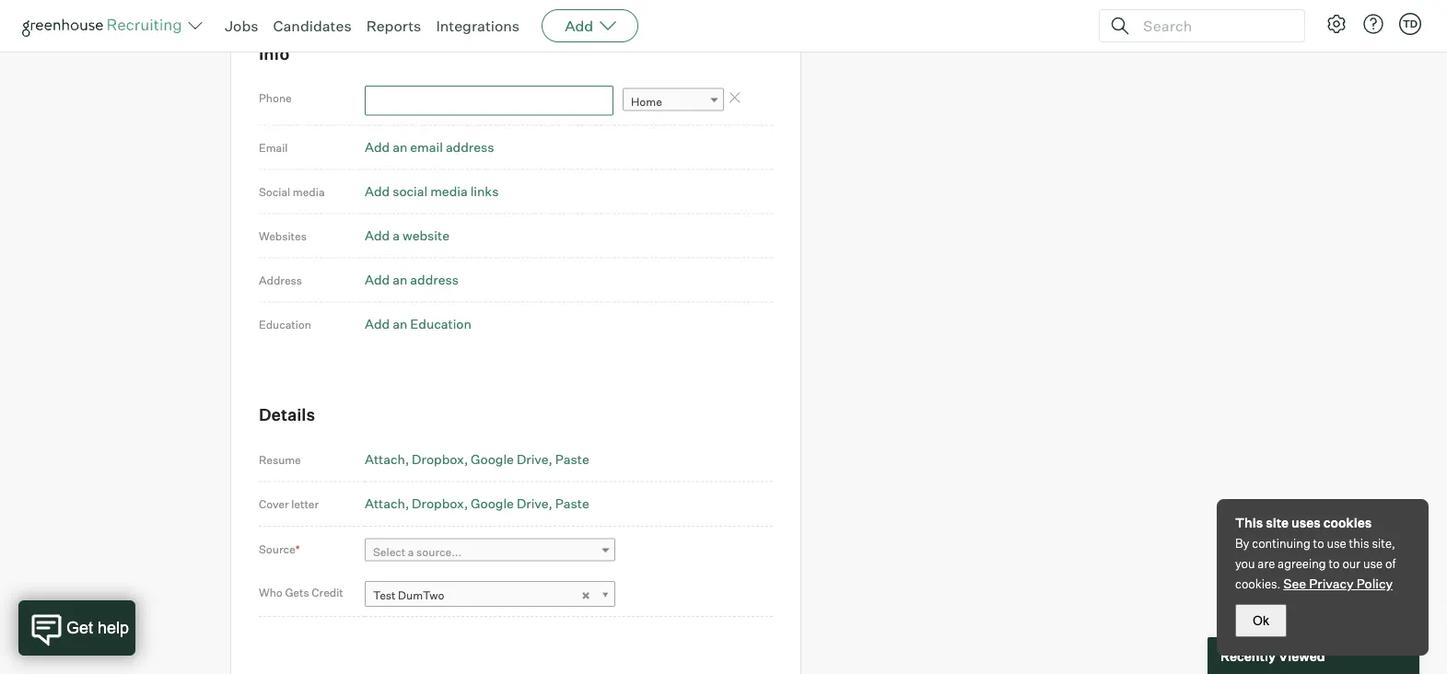 Task type: locate. For each thing, give the bounding box(es) containing it.
a
[[393, 227, 400, 244], [408, 546, 414, 559]]

integrations
[[436, 17, 520, 35]]

0 vertical spatial google drive link
[[471, 451, 553, 467]]

attach for resume
[[365, 451, 405, 467]]

to down uses
[[1314, 536, 1325, 551]]

1 vertical spatial attach dropbox google drive paste
[[365, 496, 590, 512]]

td
[[1404, 18, 1418, 30]]

0 vertical spatial attach
[[365, 451, 405, 467]]

dropbox for resume
[[412, 451, 464, 467]]

1 attach dropbox google drive paste from the top
[[365, 451, 590, 467]]

this site uses cookies
[[1236, 515, 1372, 531]]

add a website link
[[365, 227, 450, 244]]

use left of
[[1364, 557, 1384, 571]]

add social media links
[[365, 183, 499, 199]]

site
[[1266, 515, 1290, 531]]

source *
[[259, 542, 300, 556]]

1 vertical spatial attach link
[[365, 496, 409, 512]]

0 horizontal spatial education
[[259, 317, 312, 331]]

0 vertical spatial an
[[393, 139, 408, 155]]

1 horizontal spatial education
[[410, 316, 472, 332]]

add for add an education
[[365, 316, 390, 332]]

paste link
[[555, 451, 590, 467], [555, 496, 590, 512]]

an for education
[[393, 316, 408, 332]]

media right social on the left of page
[[293, 185, 325, 198]]

social
[[393, 183, 428, 199]]

gets
[[285, 586, 309, 600]]

of
[[1386, 557, 1397, 571]]

0 vertical spatial use
[[1328, 536, 1347, 551]]

1 vertical spatial to
[[1329, 557, 1341, 571]]

2 an from the top
[[393, 272, 408, 288]]

select a source... link
[[365, 539, 616, 565]]

1 attach from the top
[[365, 451, 405, 467]]

letter
[[291, 497, 319, 511]]

cookies.
[[1236, 577, 1281, 592]]

drive
[[517, 451, 549, 467], [517, 496, 549, 512]]

1 vertical spatial a
[[408, 546, 414, 559]]

0 horizontal spatial a
[[393, 227, 400, 244]]

dumtwo
[[398, 588, 445, 602]]

1 horizontal spatial use
[[1364, 557, 1384, 571]]

credit
[[312, 586, 344, 600]]

1 dropbox from the top
[[412, 451, 464, 467]]

address right the email
[[446, 139, 494, 155]]

an left the email
[[393, 139, 408, 155]]

add an address
[[365, 272, 459, 288]]

website
[[403, 227, 450, 244]]

a left website
[[393, 227, 400, 244]]

add social media links link
[[365, 183, 499, 199]]

ok button
[[1236, 605, 1288, 638]]

dropbox link
[[412, 451, 468, 467], [412, 496, 468, 512]]

google drive link for cover letter
[[471, 496, 553, 512]]

jobs link
[[225, 17, 259, 35]]

add an education
[[365, 316, 472, 332]]

info
[[259, 43, 290, 64]]

0 vertical spatial drive
[[517, 451, 549, 467]]

1 attach link from the top
[[365, 451, 409, 467]]

use left this
[[1328, 536, 1347, 551]]

cover letter
[[259, 497, 319, 511]]

attach for cover letter
[[365, 496, 405, 512]]

google for resume
[[471, 451, 514, 467]]

1 vertical spatial google drive link
[[471, 496, 553, 512]]

1 vertical spatial address
[[410, 272, 459, 288]]

google
[[471, 451, 514, 467], [471, 496, 514, 512]]

add for add an address
[[365, 272, 390, 288]]

media left links
[[431, 183, 468, 199]]

add inside add popup button
[[565, 17, 594, 35]]

0 vertical spatial attach dropbox google drive paste
[[365, 451, 590, 467]]

you
[[1236, 557, 1256, 571]]

this
[[1236, 515, 1264, 531]]

test
[[373, 588, 396, 602]]

paste
[[555, 451, 590, 467], [555, 496, 590, 512]]

3 an from the top
[[393, 316, 408, 332]]

1 google drive link from the top
[[471, 451, 553, 467]]

home link
[[623, 88, 724, 115]]

an down add a website link
[[393, 272, 408, 288]]

1 vertical spatial drive
[[517, 496, 549, 512]]

dropbox link for resume
[[412, 451, 468, 467]]

source...
[[417, 546, 462, 559]]

0 vertical spatial a
[[393, 227, 400, 244]]

td button
[[1396, 9, 1426, 39]]

google drive link
[[471, 451, 553, 467], [471, 496, 553, 512]]

address down website
[[410, 272, 459, 288]]

0 vertical spatial dropbox link
[[412, 451, 468, 467]]

None text field
[[365, 86, 614, 115]]

1 vertical spatial an
[[393, 272, 408, 288]]

1 paste link from the top
[[555, 451, 590, 467]]

1 vertical spatial google
[[471, 496, 514, 512]]

are
[[1258, 557, 1276, 571]]

1 horizontal spatial media
[[431, 183, 468, 199]]

2 drive from the top
[[517, 496, 549, 512]]

this
[[1350, 536, 1370, 551]]

dropbox for cover letter
[[412, 496, 464, 512]]

dropbox
[[412, 451, 464, 467], [412, 496, 464, 512]]

1 google from the top
[[471, 451, 514, 467]]

1 vertical spatial dropbox
[[412, 496, 464, 512]]

0 vertical spatial attach link
[[365, 451, 409, 467]]

1 vertical spatial dropbox link
[[412, 496, 468, 512]]

1 an from the top
[[393, 139, 408, 155]]

attach
[[365, 451, 405, 467], [365, 496, 405, 512]]

1 vertical spatial paste
[[555, 496, 590, 512]]

2 dropbox link from the top
[[412, 496, 468, 512]]

1 horizontal spatial a
[[408, 546, 414, 559]]

0 horizontal spatial use
[[1328, 536, 1347, 551]]

email
[[259, 140, 288, 154]]

integrations link
[[436, 17, 520, 35]]

2 paste from the top
[[555, 496, 590, 512]]

who
[[259, 586, 283, 600]]

2 vertical spatial an
[[393, 316, 408, 332]]

0 horizontal spatial to
[[1314, 536, 1325, 551]]

cover
[[259, 497, 289, 511]]

resume
[[259, 453, 301, 467]]

an down the "add an address"
[[393, 316, 408, 332]]

2 dropbox from the top
[[412, 496, 464, 512]]

an
[[393, 139, 408, 155], [393, 272, 408, 288], [393, 316, 408, 332]]

a right select
[[408, 546, 414, 559]]

add for add a website
[[365, 227, 390, 244]]

1 drive from the top
[[517, 451, 549, 467]]

0 vertical spatial dropbox
[[412, 451, 464, 467]]

2 attach dropbox google drive paste from the top
[[365, 496, 590, 512]]

jobs
[[225, 17, 259, 35]]

social media
[[259, 185, 325, 198]]

media
[[431, 183, 468, 199], [293, 185, 325, 198]]

configure image
[[1326, 13, 1348, 35]]

to left the our
[[1329, 557, 1341, 571]]

1 paste from the top
[[555, 451, 590, 467]]

address
[[446, 139, 494, 155], [410, 272, 459, 288]]

1 dropbox link from the top
[[412, 451, 468, 467]]

1 vertical spatial paste link
[[555, 496, 590, 512]]

education down address
[[259, 317, 312, 331]]

1 horizontal spatial to
[[1329, 557, 1341, 571]]

2 attach link from the top
[[365, 496, 409, 512]]

greenhouse recruiting image
[[22, 15, 188, 37]]

attach link for resume
[[365, 451, 409, 467]]

education down the "add an address"
[[410, 316, 472, 332]]

attach dropbox google drive paste
[[365, 451, 590, 467], [365, 496, 590, 512]]

add for add
[[565, 17, 594, 35]]

to
[[1314, 536, 1325, 551], [1329, 557, 1341, 571]]

use
[[1328, 536, 1347, 551], [1364, 557, 1384, 571]]

2 google drive link from the top
[[471, 496, 553, 512]]

1 vertical spatial attach
[[365, 496, 405, 512]]

0 vertical spatial paste link
[[555, 451, 590, 467]]

attach link
[[365, 451, 409, 467], [365, 496, 409, 512]]

0 vertical spatial paste
[[555, 451, 590, 467]]

source
[[259, 542, 296, 556]]

site,
[[1373, 536, 1396, 551]]

2 paste link from the top
[[555, 496, 590, 512]]

details
[[259, 404, 315, 425]]

an for address
[[393, 272, 408, 288]]

continuing
[[1253, 536, 1311, 551]]

by continuing to use this site, you are agreeing to our use of cookies.
[[1236, 536, 1397, 592]]

email
[[410, 139, 443, 155]]

cookies
[[1324, 515, 1372, 531]]

0 vertical spatial google
[[471, 451, 514, 467]]

add a website
[[365, 227, 450, 244]]

add
[[565, 17, 594, 35], [365, 139, 390, 155], [365, 183, 390, 199], [365, 227, 390, 244], [365, 272, 390, 288], [365, 316, 390, 332]]

paste for cover letter
[[555, 496, 590, 512]]

education
[[410, 316, 472, 332], [259, 317, 312, 331]]

2 google from the top
[[471, 496, 514, 512]]

2 attach from the top
[[365, 496, 405, 512]]

add an education link
[[365, 316, 472, 332]]



Task type: describe. For each thing, give the bounding box(es) containing it.
attach dropbox google drive paste for resume
[[365, 451, 590, 467]]

add an email address link
[[365, 139, 494, 155]]

attach link for cover letter
[[365, 496, 409, 512]]

agreeing
[[1278, 557, 1327, 571]]

see privacy policy link
[[1284, 576, 1394, 592]]

phone
[[259, 91, 292, 105]]

reports link
[[366, 17, 422, 35]]

viewed
[[1279, 648, 1326, 664]]

home
[[631, 95, 663, 109]]

drive for cover letter
[[517, 496, 549, 512]]

recently
[[1221, 648, 1276, 664]]

*
[[296, 542, 300, 556]]

0 vertical spatial address
[[446, 139, 494, 155]]

attach dropbox google drive paste for cover letter
[[365, 496, 590, 512]]

add an address link
[[365, 272, 459, 288]]

select a source...
[[373, 546, 462, 559]]

by
[[1236, 536, 1250, 551]]

0 vertical spatial to
[[1314, 536, 1325, 551]]

td button
[[1400, 13, 1422, 35]]

policy
[[1357, 576, 1394, 592]]

add button
[[542, 9, 639, 42]]

paste link for resume
[[555, 451, 590, 467]]

candidates
[[273, 17, 352, 35]]

test dumtwo
[[373, 588, 445, 602]]

dropbox link for cover letter
[[412, 496, 468, 512]]

see privacy policy
[[1284, 576, 1394, 592]]

see
[[1284, 576, 1307, 592]]

a for add
[[393, 227, 400, 244]]

an for email
[[393, 139, 408, 155]]

links
[[471, 183, 499, 199]]

drive for resume
[[517, 451, 549, 467]]

recently viewed
[[1221, 648, 1326, 664]]

google drive link for resume
[[471, 451, 553, 467]]

paste for resume
[[555, 451, 590, 467]]

address
[[259, 273, 302, 287]]

a for select
[[408, 546, 414, 559]]

uses
[[1292, 515, 1321, 531]]

reports
[[366, 17, 422, 35]]

websites
[[259, 229, 307, 243]]

add for add social media links
[[365, 183, 390, 199]]

google for cover letter
[[471, 496, 514, 512]]

candidates link
[[273, 17, 352, 35]]

paste link for cover letter
[[555, 496, 590, 512]]

1 vertical spatial use
[[1364, 557, 1384, 571]]

add for add an email address
[[365, 139, 390, 155]]

Search text field
[[1139, 12, 1288, 39]]

our
[[1343, 557, 1361, 571]]

privacy
[[1310, 576, 1354, 592]]

ok
[[1253, 614, 1270, 628]]

0 horizontal spatial media
[[293, 185, 325, 198]]

who gets credit
[[259, 586, 344, 600]]

select
[[373, 546, 406, 559]]

test dumtwo link
[[365, 581, 616, 608]]

social
[[259, 185, 291, 198]]

add an email address
[[365, 139, 494, 155]]



Task type: vqa. For each thing, say whether or not it's contained in the screenshot.
Job custom fields
no



